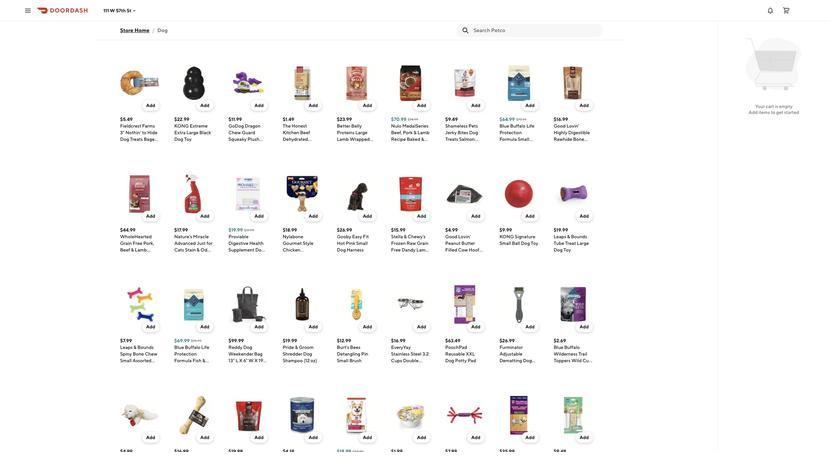 Task type: describe. For each thing, give the bounding box(es) containing it.
extra inside $22.99 kong extreme extra large black dog toy
[[174, 130, 186, 135]]

grain inside $15.99 stella & chewy's frozen raw grain free dandy lamb dinner patties dog food (5.5 oz)
[[417, 241, 429, 246]]

oz) inside 'burt's bees lemongrass sage pet shampoo and conditioner (12 oz)'
[[445, 39, 452, 44]]

digestible
[[568, 130, 590, 135]]

treats for beef
[[130, 137, 143, 142]]

& inside acana farm- raised beef & liver butcher's favorites dry dog food (4 lb)
[[526, 19, 529, 25]]

20
[[241, 19, 247, 25]]

notification bell image
[[767, 6, 775, 14]]

brown inside $64.99 $73.99 blue buffalo life protection formula small bite dry dog food chicken & brown rice (30 lb)
[[522, 150, 536, 155]]

free inside $15.99 stella & chewy's frozen raw grain free dandy lamb dinner patties dog food (5.5 oz)
[[391, 247, 401, 253]]

dog inside $1.49 the honest kitchen beef dehydrated whole grain wet dog food (1.5 oz)
[[283, 150, 292, 155]]

jerky
[[445, 130, 457, 135]]

dogs inside the $19.99 $31.99 proviable digestive health supplement dogs & cats capsule (30 ct)
[[255, 247, 266, 253]]

chunky
[[554, 371, 570, 377]]

ct) inside k9 advantix ii 11 lbs to 20 lbs flea & tick treatment for dogs (4 ct)
[[253, 32, 258, 38]]

wet for chunky
[[554, 365, 563, 370]]

add for $64.99 $73.99 blue buffalo life protection formula small bite dry dog food chicken & brown rice (30 lb)
[[526, 103, 535, 108]]

stain
[[185, 247, 196, 253]]

chew inside $7.99 leaps & bounds spiny bone chew small assorted dog toy
[[145, 351, 157, 357]]

$15.99
[[391, 227, 406, 233]]

oz) inside $5.49 fieldcrest farms 3" nothin' to hide dog treats bagel beef (1.76 oz)
[[141, 143, 148, 148]]

(30 for blue buffalo life protection formula small bite dry dog food chicken & brown rice (30 lb)
[[510, 156, 517, 162]]

beef inside playology squeaky chew ball beef scent extra large dog toy
[[346, 26, 356, 31]]

$11.99
[[229, 117, 242, 122]]

dry inside the $44.99 wholehearted grain free pork, beef & lamb recipe adult dry all breeds dog food (25 lb)
[[149, 254, 156, 259]]

lovin' for butter
[[458, 234, 471, 239]]

burt's inside the $12.99 burt's bees detangling pin small brush
[[337, 345, 349, 350]]

(25
[[132, 267, 139, 272]]

1 lbs from the left
[[229, 19, 235, 25]]

dry inside $69.99 $78.99 blue buffalo life protection formula fish & brown rice recipe dry adult dog food (30 lb)
[[190, 371, 198, 377]]

$99.99
[[229, 338, 244, 343]]

blue inside $69.99 $78.99 blue buffalo life protection formula fish & brown rice recipe dry adult dog food (30 lb)
[[174, 345, 184, 350]]

dog inside $64.99 $73.99 blue buffalo life protection formula small bite dry dog food chicken & brown rice (30 lb)
[[518, 143, 527, 148]]

$10.99
[[120, 6, 135, 11]]

b.f.f. roll the dice with chicken breast & rice in broth fun size meals! wet dog food (2.75 oz) image
[[391, 396, 430, 435]]

$22.99
[[174, 117, 189, 122]]

bone inside $7.99 leaps & bounds spiny bone chew small assorted dog toy
[[133, 351, 144, 357]]

$19.99 for leaps
[[554, 227, 568, 233]]

0 horizontal spatial w
[[110, 8, 115, 13]]

& inside the $17.99 nature's miracle advanced just for cats stain & odor remover (32 oz)
[[197, 247, 200, 253]]

add for $44.99 wholehearted grain free pork, beef & lamb recipe adult dry all breeds dog food (25 lb)
[[146, 213, 155, 219]]

good lovin' traditional porky slices dog chews (24oz) image
[[229, 396, 268, 435]]

nature's miracle advanced just for cats stain & odor remover (32 oz) image
[[174, 174, 213, 213]]

chicken inside $64.99 $73.99 blue buffalo life protection formula small bite dry dog food chicken & brown rice (30 lb)
[[500, 150, 517, 155]]

dropper
[[283, 32, 300, 38]]

bites inside $2.69 blue buffalo wilderness trail toppers wild cuts wet dog food chunky beef bites (3 oz)
[[582, 371, 593, 377]]

$9.49 shameless pets jerky bites dog treats salmon says butternut (5 oz)
[[445, 117, 482, 155]]

life for blue buffalo life protection formula small bite dry dog food chicken & brown rice (30 lb)
[[527, 123, 535, 129]]

toy inside $18.99 nylabone gourmet style chicken wishbone large dog toy
[[293, 261, 300, 266]]

oz) inside the $4.99 good lovin' peanut butter filled cow hoof dog chew (3.5 oz)
[[478, 254, 484, 259]]

chews
[[564, 143, 578, 148]]

add for $15.99 stella & chewy's frozen raw grain free dandy lamb dinner patties dog food (5.5 oz)
[[417, 213, 426, 219]]

steel
[[411, 351, 422, 357]]

extreme
[[190, 123, 208, 129]]

life for blue buffalo life protection formula fish & brown rice recipe dry adult dog food (30 lb)
[[201, 345, 209, 350]]

$1.49 the honest kitchen beef dehydrated whole grain wet dog food (1.5 oz)
[[283, 117, 320, 155]]

cart
[[766, 104, 774, 109]]

large inside $16.99 good lovin' highly digestible rawhide bone dog chews large (2 ct)
[[579, 143, 591, 148]]

$7.99 leaps & bounds spiny bone chew small assorted dog toy
[[120, 338, 157, 370]]

better inside "everyyay gettin better small animal syringe & dropper set"
[[283, 19, 296, 25]]

2 lbs from the left
[[248, 19, 254, 25]]

add for $19.99 $31.99 proviable digestive health supplement dogs & cats capsule (30 ct)
[[255, 213, 264, 219]]

cups
[[391, 358, 402, 363]]

$69.99 $78.99 blue buffalo life protection formula fish & brown rice recipe dry adult dog food (30 lb)
[[174, 338, 210, 383]]

dogs inside k9 advantix ii 11 lbs to 20 lbs flea & tick treatment for dogs (4 ct)
[[235, 32, 246, 38]]

all
[[120, 261, 126, 266]]

leaps for tube
[[554, 234, 566, 239]]

gooby
[[337, 234, 351, 239]]

food inside $70.99 $74.99 nulo medalseries beef, pork & lamb recipe baked & brothy dry dog food (20 lb)
[[391, 150, 402, 155]]

furminator
[[500, 345, 523, 350]]

pride & groom shredder dog shampoo (12 oz) image
[[283, 285, 322, 324]]

$19.99 $31.99 proviable digestive health supplement dogs & cats capsule (30 ct)
[[229, 227, 266, 266]]

for inside the $17.99 nature's miracle advanced just for cats stain & odor remover (32 oz)
[[207, 241, 213, 246]]

pink
[[346, 241, 355, 246]]

is
[[775, 104, 778, 109]]

empty retail cart image
[[743, 33, 805, 95]]

chicken inside $18.99 nylabone gourmet style chicken wishbone large dog toy
[[283, 247, 300, 253]]

better belly proteins large lamb wrapped dog treats (3 ct) image
[[337, 64, 376, 103]]

& inside $7.99 leaps & bounds spiny bone chew small assorted dog toy
[[134, 345, 137, 350]]

himalayan dog chew peanut butter medim dog treats (2.3 oz) image
[[554, 396, 593, 435]]

dog inside $19.99 pride & groom shredder dog shampoo (12 oz)
[[303, 351, 312, 357]]

t-
[[195, 26, 199, 31]]

kong tugga wubba small dog toy image
[[445, 396, 485, 435]]

dog inside $7.99 leaps & bounds spiny bone chew small assorted dog toy
[[120, 365, 129, 370]]

add for $18.99 nylabone gourmet style chicken wishbone large dog toy
[[309, 213, 318, 219]]

guard
[[242, 130, 255, 135]]

everyyay gettin better small animal syringe & dropper set
[[283, 13, 318, 38]]

food inside $2.69 blue buffalo wilderness trail toppers wild cuts wet dog food chunky beef bites (3 oz)
[[574, 365, 585, 370]]

small inside $7.99 leaps & bounds spiny bone chew small assorted dog toy
[[120, 358, 132, 363]]

capsule
[[243, 254, 260, 259]]

st
[[127, 8, 131, 13]]

add for $12.99 burt's bees detangling pin small brush
[[363, 324, 372, 329]]

k9 advantix ii 11 lbs to 20 lbs flea & tick treatment for dogs (4 ct)
[[229, 13, 264, 38]]

(12 inside $19.99 pride & groom shredder dog shampoo (12 oz)
[[304, 358, 310, 363]]

miracle
[[193, 234, 209, 239]]

dog inside the $16.99 everyyay stainless steel 3.2 cups double dinner dog bowl
[[406, 365, 415, 370]]

(32
[[194, 254, 201, 259]]

well & good hypoallergenic dog shampoo (16 oz)
[[554, 13, 591, 38]]

dog inside $99.99 reddy dog weekender bag 13" l x 6" w x 19" h
[[243, 345, 252, 350]]

bounds for large
[[571, 234, 587, 239]]

grain inside the $44.99 wholehearted grain free pork, beef & lamb recipe adult dry all breeds dog food (25 lb)
[[120, 241, 132, 246]]

$44.99
[[120, 227, 136, 233]]

nulo medalseries beef, pork & lamb recipe baked & brothy dry dog food (20 lb) image
[[391, 64, 430, 103]]

large inside $18.99 nylabone gourmet style chicken wishbone large dog toy
[[305, 254, 317, 259]]

wilderness
[[554, 351, 578, 357]]

stainless
[[391, 351, 410, 357]]

digestive
[[229, 241, 248, 246]]

dandy
[[402, 247, 416, 253]]

blue buffalo wilderness high protein natural dog food senior turkey & chicken grill (12.5 oz) image
[[283, 396, 322, 435]]

$5.49
[[120, 117, 133, 122]]

$12.99 inside $10.99 $12.99 purebites freeze- dried chicken breast dog treats (3 oz)
[[136, 7, 146, 11]]

leaps for spiny
[[120, 345, 133, 350]]

oz) inside sulfodene 3-way dog ointment (2 oz)
[[391, 26, 398, 31]]

nulo
[[391, 123, 402, 129]]

gourmet
[[283, 241, 302, 246]]

add for $99.99 reddy dog weekender bag 13" l x 6" w x 19" h
[[255, 324, 264, 329]]

dried
[[120, 19, 132, 25]]

dog inside $70.99 $74.99 nulo medalseries beef, pork & lamb recipe baked & brothy dry dog food (20 lb)
[[415, 143, 424, 148]]

large inside the $19.99 leaps & bounds tube treat large dog toy
[[577, 241, 589, 246]]

(12 inside 'burt's bees lemongrass sage pet shampoo and conditioner (12 oz)'
[[472, 32, 478, 38]]

dog inside the $19.99 leaps & bounds tube treat large dog toy
[[554, 247, 563, 253]]

reddy
[[229, 345, 242, 350]]

bag
[[254, 351, 263, 357]]

bites inside "$9.49 shameless pets jerky bites dog treats salmon says butternut (5 oz)"
[[458, 130, 468, 135]]

& inside well & good hypoallergenic dog shampoo (16 oz)
[[565, 13, 568, 18]]

pride
[[283, 345, 294, 350]]

syringe
[[299, 26, 314, 31]]

dog inside $63.49 poochpad reusable xxl dog potty pad
[[445, 358, 454, 363]]

way
[[418, 13, 428, 18]]

food inside acana farm- raised beef & liver butcher's favorites dry dog food (4 lb)
[[500, 39, 511, 44]]

$2.69
[[554, 338, 566, 343]]

lemongrass
[[445, 19, 471, 25]]

add for $16.99 everyyay stainless steel 3.2 cups double dinner dog bowl
[[417, 324, 426, 329]]

oz) inside well & good hypoallergenic dog shampoo (16 oz)
[[554, 32, 560, 38]]

whole
[[283, 143, 297, 148]]

3.2
[[422, 351, 429, 357]]

chewy's
[[408, 234, 426, 239]]

add for $1.49 the honest kitchen beef dehydrated whole grain wet dog food (1.5 oz)
[[309, 103, 318, 108]]

fish
[[193, 358, 201, 363]]

leaps & bounds tube treat large dog toy image
[[554, 174, 593, 213]]

add inside "your cart is empty add items to get started"
[[749, 110, 758, 115]]

3-
[[414, 13, 418, 18]]

treats for oz)
[[145, 26, 157, 31]]

dry inside acana farm- raised beef & liver butcher's favorites dry dog food (4 lb)
[[520, 32, 527, 38]]

breeds
[[127, 261, 142, 266]]

small inside the $12.99 burt's bees detangling pin small brush
[[337, 358, 349, 363]]

gooby easy fit hot pink small dog harness image
[[337, 174, 376, 213]]

add for $22.99 kong extreme extra large black dog toy
[[200, 103, 209, 108]]

dog inside $11.99 godog dragon chew guard squeaky plush small purple dog toy
[[256, 143, 265, 148]]

hill's science diet adult advanced fitness small bites lamb meal dry dog food (4.5 lb) image
[[337, 396, 376, 435]]

nothin'
[[125, 130, 141, 135]]

kong for extra
[[174, 123, 189, 129]]

$12.99 inside the $12.99 burt's bees detangling pin small brush
[[337, 338, 351, 343]]

fieldcrest farms nothin' to hide chicken collagen based knotted bones 9" dog treats (7 oz) image
[[174, 396, 213, 435]]

$99.99 reddy dog weekender bag 13" l x 6" w x 19" h
[[229, 338, 265, 370]]

$12.99 burt's bees detangling pin small brush
[[337, 338, 368, 363]]

stella & chewy's frozen raw grain free dandy lamb dinner patties dog food (5.5 oz) image
[[391, 174, 430, 213]]

squeaky inside playology squeaky chew ball beef scent extra large dog toy
[[337, 19, 355, 25]]

add for $5.49 fieldcrest farms 3" nothin' to hide dog treats bagel beef (1.76 oz)
[[146, 103, 155, 108]]

recipe for beef
[[120, 254, 135, 259]]

blue buffalo life protection formula small bite dry dog food chicken & brown rice (30 lb) image
[[500, 64, 539, 103]]

$17.99 nature's miracle advanced just for cats stain & odor remover (32 oz)
[[174, 227, 213, 259]]

multipet lamb chop with catnip 4" small dog toy image
[[120, 396, 159, 435]]

nylabone gourmet style chicken wishbone large dog toy image
[[283, 174, 322, 213]]

shameless
[[445, 123, 468, 129]]

add for $9.49 shameless pets jerky bites dog treats salmon says butternut (5 oz)
[[471, 103, 481, 108]]

salmon
[[459, 137, 475, 142]]

(30 inside the $19.99 $31.99 proviable digestive health supplement dogs & cats capsule (30 ct)
[[229, 261, 236, 266]]

2 x from the left
[[255, 358, 258, 363]]

oz) inside $1.49 the honest kitchen beef dehydrated whole grain wet dog food (1.5 oz)
[[313, 150, 319, 155]]

dog inside sulfodene 3-way dog ointment (2 oz)
[[391, 19, 400, 25]]

hypoallergenic
[[554, 19, 586, 25]]

health
[[249, 241, 264, 246]]

fieldcrest farms 3" nothin' to hide dog treats bagel beef (1.76 oz) image
[[120, 64, 159, 103]]

toy inside $9.99 kong signature small ball dog toy
[[531, 241, 538, 246]]

remover
[[174, 254, 193, 259]]

hoof
[[469, 247, 479, 253]]

$17.99
[[174, 227, 188, 233]]

harness
[[347, 247, 364, 253]]

says
[[445, 143, 455, 148]]

shampoo for good
[[564, 26, 584, 31]]

good for $16.99 good lovin' highly digestible rawhide bone dog chews large (2 ct)
[[554, 123, 566, 129]]

$78.99
[[191, 339, 202, 343]]

patties
[[406, 254, 421, 259]]

bees inside the $12.99 burt's bees detangling pin small brush
[[350, 345, 361, 350]]

Search Petco search field
[[474, 27, 597, 34]]

first
[[185, 13, 194, 18]]

signature
[[515, 234, 535, 239]]

poochpad reusable extra small 8-12" dog wrap image
[[500, 396, 539, 435]]

butternut
[[456, 143, 477, 148]]

lb) inside $70.99 $74.99 nulo medalseries beef, pork & lamb recipe baked & brothy dry dog food (20 lb)
[[411, 150, 417, 155]]

leaps & bounds spiny bone chew small assorted dog toy image
[[120, 285, 159, 324]]

& inside the $19.99 $31.99 proviable digestive health supplement dogs & cats capsule (30 ct)
[[229, 254, 232, 259]]

food inside $1.49 the honest kitchen beef dehydrated whole grain wet dog food (1.5 oz)
[[293, 150, 304, 155]]

bagel
[[144, 137, 156, 142]]

$44.99 wholehearted grain free pork, beef & lamb recipe adult dry all breeds dog food (25 lb)
[[120, 227, 156, 272]]

& inside the $19.99 leaps & bounds tube treat large dog toy
[[567, 234, 570, 239]]

oz) inside the $17.99 nature's miracle advanced just for cats stain & odor remover (32 oz)
[[202, 254, 209, 259]]

good lovin' peanut butter filled cow hoof dog chew (3.5 oz) image
[[445, 174, 485, 213]]

pets inside "$9.49 shameless pets jerky bites dog treats salmon says butternut (5 oz)"
[[469, 123, 478, 129]]

blue buffalo life protection formula fish & brown rice recipe dry adult dog food (30 lb) image
[[174, 285, 213, 324]]

pets inside the pets first new york islanders xs blue dog t-shirt
[[174, 13, 184, 18]]

$64.99 $73.99 blue buffalo life protection formula small bite dry dog food chicken & brown rice (30 lb)
[[500, 117, 538, 162]]

lb) inside acana farm- raised beef & liver butcher's favorites dry dog food (4 lb)
[[517, 39, 522, 44]]

lb) inside $64.99 $73.99 blue buffalo life protection formula small bite dry dog food chicken & brown rice (30 lb)
[[518, 156, 524, 162]]

add for $11.99 godog dragon chew guard squeaky plush small purple dog toy
[[255, 103, 264, 108]]

proteins
[[337, 130, 355, 135]]

buffalo for $64.99
[[510, 123, 526, 129]]

dog inside $26.99 gooby easy fit hot pink small dog harness
[[337, 247, 346, 253]]

(3 for oz)
[[120, 32, 124, 38]]

oz) inside $15.99 stella & chewy's frozen raw grain free dandy lamb dinner patties dog food (5.5 oz)
[[422, 261, 429, 266]]

plush
[[248, 137, 259, 142]]

lb) inside $69.99 $78.99 blue buffalo life protection formula fish & brown rice recipe dry adult dog food (30 lb)
[[204, 378, 210, 383]]

(2 inside $16.99 good lovin' highly digestible rawhide bone dog chews large (2 ct)
[[554, 150, 558, 155]]

bounds for chew
[[138, 345, 154, 350]]

0 items, open order cart image
[[783, 6, 791, 14]]

$26.99 for $26.99 furminator adjustable dematting dog tool
[[500, 338, 515, 343]]

recipe inside $69.99 $78.99 blue buffalo life protection formula fish & brown rice recipe dry adult dog food (30 lb)
[[174, 371, 189, 377]]

better inside $23.99 better belly proteins large lamb wrapped dog treats (3 ct)
[[337, 123, 350, 129]]



Task type: vqa. For each thing, say whether or not it's contained in the screenshot.


Task type: locate. For each thing, give the bounding box(es) containing it.
blue down $69.99
[[174, 345, 184, 350]]

1 vertical spatial dinner
[[391, 365, 405, 370]]

pets up the york on the top of the page
[[174, 13, 184, 18]]

0 vertical spatial everyyay
[[283, 13, 302, 18]]

oz) down 'conditioner'
[[445, 39, 452, 44]]

& inside $19.99 pride & groom shredder dog shampoo (12 oz)
[[295, 345, 298, 350]]

0 vertical spatial protection
[[500, 130, 522, 135]]

your cart is empty add items to get started
[[749, 104, 799, 115]]

w right '111'
[[110, 8, 115, 13]]

open menu image
[[24, 6, 32, 14]]

the honest kitchen beef dehydrated whole grain wet dog food (1.5 oz) image
[[283, 64, 322, 103]]

brown
[[522, 150, 536, 155], [174, 365, 188, 370]]

to left the get
[[771, 110, 776, 115]]

lamb inside the $44.99 wholehearted grain free pork, beef & lamb recipe adult dry all breeds dog food (25 lb)
[[135, 247, 147, 253]]

small inside "everyyay gettin better small animal syringe & dropper set"
[[297, 19, 309, 25]]

food inside the $44.99 wholehearted grain free pork, beef & lamb recipe adult dry all breeds dog food (25 lb)
[[120, 267, 131, 272]]

buffalo down '$78.99'
[[185, 345, 200, 350]]

1 horizontal spatial $19.99
[[283, 338, 297, 343]]

xxl
[[466, 351, 475, 357]]

small down spiny
[[120, 358, 132, 363]]

0 horizontal spatial lovin'
[[458, 234, 471, 239]]

1 vertical spatial squeaky
[[229, 137, 247, 142]]

beef left scent
[[346, 26, 356, 31]]

dinner inside $15.99 stella & chewy's frozen raw grain free dandy lamb dinner patties dog food (5.5 oz)
[[391, 254, 405, 259]]

buffalo
[[510, 123, 526, 129], [185, 345, 200, 350], [564, 345, 580, 350]]

protection up the fish
[[174, 351, 197, 357]]

dog inside "$9.49 shameless pets jerky bites dog treats salmon says butternut (5 oz)"
[[469, 130, 478, 135]]

dog inside well & good hypoallergenic dog shampoo (16 oz)
[[554, 26, 563, 31]]

blue buffalo wilderness trail toppers wild cuts wet dog food chunky beef bites (3 oz) image
[[554, 285, 593, 324]]

treats for ct)
[[347, 143, 360, 148]]

$12.99
[[136, 7, 146, 11], [337, 338, 351, 343]]

w right 6"
[[249, 358, 254, 363]]

kong extreme extra large black dog toy image
[[174, 64, 213, 103]]

$19.99 leaps & bounds tube treat large dog toy
[[554, 227, 589, 253]]

(3 down wrapped
[[361, 143, 365, 148]]

0 vertical spatial formula
[[500, 137, 517, 142]]

oz) inside $19.99 pride & groom shredder dog shampoo (12 oz)
[[311, 358, 317, 363]]

(4
[[247, 32, 252, 38], [511, 39, 516, 44]]

protection
[[500, 130, 522, 135], [174, 351, 197, 357]]

small up syringe
[[297, 19, 309, 25]]

good down $4.99
[[445, 234, 457, 239]]

wild
[[572, 358, 582, 363]]

add for $19.99 pride & groom shredder dog shampoo (12 oz)
[[309, 324, 318, 329]]

oz) down sulfodene
[[391, 26, 398, 31]]

blue inside the pets first new york islanders xs blue dog t-shirt
[[174, 26, 184, 31]]

burt's up "detangling"
[[337, 345, 349, 350]]

lamb inside $23.99 better belly proteins large lamb wrapped dog treats (3 ct)
[[337, 137, 349, 142]]

0 vertical spatial dogs
[[235, 32, 246, 38]]

1 horizontal spatial cats
[[232, 254, 242, 259]]

cats up remover
[[174, 247, 184, 253]]

$26.99 for $26.99 gooby easy fit hot pink small dog harness
[[337, 227, 352, 233]]

wet up chunky
[[554, 365, 563, 370]]

beef inside $5.49 fieldcrest farms 3" nothin' to hide dog treats bagel beef (1.76 oz)
[[120, 143, 130, 148]]

0 horizontal spatial leaps
[[120, 345, 133, 350]]

add for $69.99 $78.99 blue buffalo life protection formula fish & brown rice recipe dry adult dog food (30 lb)
[[200, 324, 209, 329]]

small inside $26.99 gooby easy fit hot pink small dog harness
[[356, 241, 368, 246]]

treats inside $23.99 better belly proteins large lamb wrapped dog treats (3 ct)
[[347, 143, 360, 148]]

0 vertical spatial better
[[283, 19, 296, 25]]

0 vertical spatial bites
[[458, 130, 468, 135]]

$63.49
[[445, 338, 460, 343]]

1 vertical spatial dogs
[[255, 247, 266, 253]]

grain down chewy's
[[417, 241, 429, 246]]

protection down $64.99
[[500, 130, 522, 135]]

shameless pets jerky bites dog treats salmon says butternut (5 oz) image
[[445, 64, 485, 103]]

raw
[[407, 241, 416, 246]]

0 vertical spatial leaps
[[554, 234, 566, 239]]

large inside $23.99 better belly proteins large lamb wrapped dog treats (3 ct)
[[356, 130, 368, 135]]

kong for small
[[500, 234, 514, 239]]

(3 for ct)
[[361, 143, 365, 148]]

grain inside $1.49 the honest kitchen beef dehydrated whole grain wet dog food (1.5 oz)
[[298, 143, 310, 148]]

1 vertical spatial kong
[[500, 234, 514, 239]]

dog inside $26.99 furminator adjustable dematting dog tool
[[523, 358, 532, 363]]

(12 down and
[[472, 32, 478, 38]]

cats
[[174, 247, 184, 253], [232, 254, 242, 259]]

adult
[[136, 254, 148, 259], [199, 371, 210, 377]]

everyyay stainless steel 3.2 cups double dinner dog bowl image
[[391, 285, 430, 324]]

$12.99 up "detangling"
[[337, 338, 351, 343]]

chicken down bite
[[500, 150, 517, 155]]

$19.99 up the pride
[[283, 338, 297, 343]]

add for $7.99 leaps & bounds spiny bone chew small assorted dog toy
[[146, 324, 155, 329]]

dog inside the pets first new york islanders xs blue dog t-shirt
[[185, 26, 194, 31]]

playology
[[337, 13, 358, 18]]

$19.99 pride & groom shredder dog shampoo (12 oz)
[[283, 338, 317, 363]]

0 horizontal spatial $16.99
[[391, 338, 406, 343]]

ball down signature
[[512, 241, 520, 246]]

$26.99 furminator adjustable dematting dog tool
[[500, 338, 532, 370]]

filled
[[445, 247, 457, 253]]

better up animal
[[283, 19, 296, 25]]

1 horizontal spatial squeaky
[[337, 19, 355, 25]]

$69.99
[[174, 338, 190, 343]]

ball down playology
[[337, 26, 345, 31]]

food down wild
[[574, 365, 585, 370]]

toy inside $22.99 kong extreme extra large black dog toy
[[184, 137, 192, 142]]

add for $26.99 furminator adjustable dematting dog tool
[[526, 324, 535, 329]]

for up odor
[[207, 241, 213, 246]]

kong inside $22.99 kong extreme extra large black dog toy
[[174, 123, 189, 129]]

burt's bees detangling pin small brush image
[[337, 285, 376, 324]]

add for $19.99 leaps & bounds tube treat large dog toy
[[580, 213, 589, 219]]

lovin' up digestible
[[567, 123, 579, 129]]

0 vertical spatial pets
[[174, 13, 184, 18]]

(3 inside $10.99 $12.99 purebites freeze- dried chicken breast dog treats (3 oz)
[[120, 32, 124, 38]]

bowl
[[416, 365, 427, 370]]

small left purple
[[229, 143, 240, 148]]

1 horizontal spatial for
[[229, 32, 234, 38]]

1 vertical spatial bees
[[350, 345, 361, 350]]

cow
[[458, 247, 468, 253]]

$19.99 inside $19.99 pride & groom shredder dog shampoo (12 oz)
[[283, 338, 297, 343]]

buffalo for $69.99
[[185, 345, 200, 350]]

1 horizontal spatial pets
[[469, 123, 478, 129]]

1 horizontal spatial lovin'
[[567, 123, 579, 129]]

large up wrapped
[[356, 130, 368, 135]]

toy down assorted
[[130, 365, 137, 370]]

(5.5
[[413, 261, 421, 266]]

(1.5
[[304, 150, 312, 155]]

2 vertical spatial (3
[[554, 378, 558, 383]]

godog dragon chew guard squeaky plush small purple dog toy image
[[229, 64, 268, 103]]

beef inside the $44.99 wholehearted grain free pork, beef & lamb recipe adult dry all breeds dog food (25 lb)
[[120, 247, 130, 253]]

0 horizontal spatial pets
[[174, 13, 184, 18]]

0 horizontal spatial ball
[[337, 26, 345, 31]]

to inside k9 advantix ii 11 lbs to 20 lbs flea & tick treatment for dogs (4 ct)
[[236, 19, 240, 25]]

lamb inside $70.99 $74.99 nulo medalseries beef, pork & lamb recipe baked & brothy dry dog food (20 lb)
[[418, 130, 430, 135]]

shampoo down hypoallergenic
[[564, 26, 584, 31]]

1 vertical spatial burt's
[[337, 345, 349, 350]]

0 vertical spatial $12.99
[[136, 7, 146, 11]]

1 x from the left
[[239, 358, 242, 363]]

1 horizontal spatial leaps
[[554, 234, 566, 239]]

medalseries
[[402, 123, 429, 129]]

1 horizontal spatial better
[[337, 123, 350, 129]]

protection for fish
[[174, 351, 197, 357]]

dog inside $69.99 $78.99 blue buffalo life protection formula fish & brown rice recipe dry adult dog food (30 lb)
[[174, 378, 183, 383]]

small down $73.99 at the top right of the page
[[518, 137, 529, 142]]

oz) down says on the right of the page
[[445, 150, 452, 155]]

advanced
[[174, 241, 196, 246]]

large inside $22.99 kong extreme extra large black dog toy
[[186, 130, 199, 135]]

squeaky inside $11.99 godog dragon chew guard squeaky plush small purple dog toy
[[229, 137, 247, 142]]

1 vertical spatial (2
[[554, 150, 558, 155]]

1 vertical spatial rice
[[189, 365, 198, 370]]

toppers
[[554, 358, 571, 363]]

frozen
[[391, 241, 406, 246]]

dogs down 'health'
[[255, 247, 266, 253]]

& inside $64.99 $73.99 blue buffalo life protection formula small bite dry dog food chicken & brown rice (30 lb)
[[518, 150, 521, 155]]

burt's inside 'burt's bees lemongrass sage pet shampoo and conditioner (12 oz)'
[[445, 13, 458, 18]]

0 horizontal spatial bees
[[350, 345, 361, 350]]

& inside $69.99 $78.99 blue buffalo life protection formula fish & brown rice recipe dry adult dog food (30 lb)
[[202, 358, 205, 363]]

adult up breeds
[[136, 254, 148, 259]]

0 vertical spatial ball
[[337, 26, 345, 31]]

0 horizontal spatial lbs
[[229, 19, 235, 25]]

ball inside $9.99 kong signature small ball dog toy
[[512, 241, 520, 246]]

protection inside $64.99 $73.99 blue buffalo life protection formula small bite dry dog food chicken & brown rice (30 lb)
[[500, 130, 522, 135]]

buffalo inside $64.99 $73.99 blue buffalo life protection formula small bite dry dog food chicken & brown rice (30 lb)
[[510, 123, 526, 129]]

extra inside playology squeaky chew ball beef scent extra large dog toy
[[337, 32, 348, 38]]

(3 down 'breast'
[[120, 32, 124, 38]]

small down "detangling"
[[337, 358, 349, 363]]

animal
[[283, 26, 298, 31]]

cats inside the $19.99 $31.99 proviable digestive health supplement dogs & cats capsule (30 ct)
[[232, 254, 242, 259]]

1 vertical spatial bounds
[[138, 345, 154, 350]]

dog inside $9.99 kong signature small ball dog toy
[[521, 241, 530, 246]]

$26.99
[[337, 227, 352, 233], [500, 338, 515, 343]]

lovin' for digestible
[[567, 123, 579, 129]]

1 horizontal spatial everyyay
[[391, 345, 411, 350]]

kong
[[174, 123, 189, 129], [500, 234, 514, 239]]

$16.99 inside $16.99 good lovin' highly digestible rawhide bone dog chews large (2 ct)
[[554, 117, 568, 122]]

$9.49
[[445, 117, 458, 122]]

toy inside $7.99 leaps & bounds spiny bone chew small assorted dog toy
[[130, 365, 137, 370]]

supplement
[[229, 247, 254, 253]]

(2
[[423, 19, 427, 25], [554, 150, 558, 155]]

store home link
[[120, 24, 150, 37]]

oz) down odor
[[202, 254, 209, 259]]

1 horizontal spatial lbs
[[248, 19, 254, 25]]

0 horizontal spatial wet
[[311, 143, 320, 148]]

& inside "everyyay gettin better small animal syringe & dropper set"
[[315, 26, 318, 31]]

1 horizontal spatial wet
[[554, 365, 563, 370]]

godog
[[229, 123, 244, 129]]

toy down wishbone
[[293, 261, 300, 266]]

0 horizontal spatial chicken
[[133, 19, 150, 25]]

to down the farms
[[142, 130, 146, 135]]

0 vertical spatial dinner
[[391, 254, 405, 259]]

lovin' up butter
[[458, 234, 471, 239]]

chew inside the $4.99 good lovin' peanut butter filled cow hoof dog chew (3.5 oz)
[[455, 254, 468, 259]]

$16.99 for everyyay
[[391, 338, 406, 343]]

dinner inside the $16.99 everyyay stainless steel 3.2 cups double dinner dog bowl
[[391, 365, 405, 370]]

pork
[[403, 130, 413, 135]]

dry down butcher's
[[520, 32, 527, 38]]

free down the 'wholehearted'
[[133, 241, 142, 246]]

add for $16.99 good lovin' highly digestible rawhide bone dog chews large (2 ct)
[[580, 103, 589, 108]]

treats inside "$9.49 shameless pets jerky bites dog treats salmon says butternut (5 oz)"
[[445, 137, 458, 142]]

w inside $99.99 reddy dog weekender bag 13" l x 6" w x 19" h
[[249, 358, 254, 363]]

chew inside playology squeaky chew ball beef scent extra large dog toy
[[356, 19, 368, 25]]

good up highly
[[554, 123, 566, 129]]

(5
[[478, 143, 482, 148]]

peanut
[[445, 241, 461, 246]]

shredder
[[283, 351, 302, 357]]

grain up (1.5
[[298, 143, 310, 148]]

nature's
[[174, 234, 192, 239]]

0 horizontal spatial $12.99
[[136, 7, 146, 11]]

adult inside $69.99 $78.99 blue buffalo life protection formula fish & brown rice recipe dry adult dog food (30 lb)
[[199, 371, 210, 377]]

brown inside $69.99 $78.99 blue buffalo life protection formula fish & brown rice recipe dry adult dog food (30 lb)
[[174, 365, 188, 370]]

0 horizontal spatial dogs
[[235, 32, 246, 38]]

1 vertical spatial (3
[[361, 143, 365, 148]]

large down extreme
[[186, 130, 199, 135]]

0 vertical spatial rice
[[500, 156, 509, 162]]

(30 inside $69.99 $78.99 blue buffalo life protection formula fish & brown rice recipe dry adult dog food (30 lb)
[[196, 378, 204, 383]]

2 vertical spatial good
[[445, 234, 457, 239]]

ct) inside $23.99 better belly proteins large lamb wrapped dog treats (3 ct)
[[366, 143, 372, 148]]

life inside $64.99 $73.99 blue buffalo life protection formula small bite dry dog food chicken & brown rice (30 lb)
[[527, 123, 535, 129]]

set
[[301, 32, 308, 38]]

large inside playology squeaky chew ball beef scent extra large dog toy
[[349, 32, 361, 38]]

$9.99
[[500, 227, 512, 233]]

chew inside $11.99 godog dragon chew guard squeaky plush small purple dog toy
[[229, 130, 241, 135]]

1 vertical spatial $12.99
[[337, 338, 351, 343]]

oz) inside $2.69 blue buffalo wilderness trail toppers wild cuts wet dog food chunky beef bites (3 oz)
[[559, 378, 565, 383]]

dinner down dandy
[[391, 254, 405, 259]]

and
[[475, 26, 483, 31]]

treats down freeze-
[[145, 26, 157, 31]]

1 horizontal spatial bees
[[459, 13, 469, 18]]

recipe for pork
[[391, 137, 406, 142]]

everyyay inside "everyyay gettin better small animal syringe & dropper set"
[[283, 13, 302, 18]]

0 horizontal spatial burt's
[[337, 345, 349, 350]]

$19.99 for pride
[[283, 338, 297, 343]]

dry down baked
[[406, 143, 414, 148]]

kong signature small ball dog toy image
[[500, 174, 539, 213]]

dog inside $15.99 stella & chewy's frozen raw grain free dandy lamb dinner patties dog food (5.5 oz)
[[391, 261, 400, 266]]

2 dinner from the top
[[391, 365, 405, 370]]

0 horizontal spatial bites
[[458, 130, 468, 135]]

add for $70.99 $74.99 nulo medalseries beef, pork & lamb recipe baked & brothy dry dog food (20 lb)
[[417, 103, 426, 108]]

fit
[[363, 234, 369, 239]]

blue inside $2.69 blue buffalo wilderness trail toppers wild cuts wet dog food chunky beef bites (3 oz)
[[554, 345, 564, 350]]

beef,
[[391, 130, 402, 135]]

good lovin' highly digestible rawhide bone dog chews large (2 ct) image
[[554, 64, 593, 103]]

purebites
[[120, 13, 141, 18]]

grain down the 'wholehearted'
[[120, 241, 132, 246]]

good for $4.99 good lovin' peanut butter filled cow hoof dog chew (3.5 oz)
[[445, 234, 457, 239]]

extra down $22.99 on the top left of page
[[174, 130, 186, 135]]

1 vertical spatial lovin'
[[458, 234, 471, 239]]

6"
[[243, 358, 248, 363]]

1 horizontal spatial x
[[255, 358, 258, 363]]

$26.99 up gooby at the left bottom of page
[[337, 227, 352, 233]]

(3 down chunky
[[554, 378, 558, 383]]

19"
[[259, 358, 265, 363]]

bees inside 'burt's bees lemongrass sage pet shampoo and conditioner (12 oz)'
[[459, 13, 469, 18]]

dog inside playology squeaky chew ball beef scent extra large dog toy
[[362, 32, 371, 38]]

treats
[[145, 26, 157, 31], [130, 137, 143, 142], [445, 137, 458, 142], [347, 143, 360, 148]]

1 vertical spatial everyyay
[[391, 345, 411, 350]]

buffalo inside $2.69 blue buffalo wilderness trail toppers wild cuts wet dog food chunky beef bites (3 oz)
[[564, 345, 580, 350]]

lamb up patties on the bottom of the page
[[417, 247, 429, 253]]

everyyay inside the $16.99 everyyay stainless steel 3.2 cups double dinner dog bowl
[[391, 345, 411, 350]]

rice down bite
[[500, 156, 509, 162]]

lovin' inside the $4.99 good lovin' peanut butter filled cow hoof dog chew (3.5 oz)
[[458, 234, 471, 239]]

0 vertical spatial (3
[[120, 32, 124, 38]]

0 horizontal spatial extra
[[174, 130, 186, 135]]

advantix
[[236, 13, 255, 18]]

0 vertical spatial cats
[[174, 247, 184, 253]]

$7.99
[[120, 338, 132, 343]]

1 horizontal spatial chicken
[[283, 247, 300, 253]]

lamb down proteins at left
[[337, 137, 349, 142]]

1 horizontal spatial life
[[527, 123, 535, 129]]

toy down signature
[[531, 241, 538, 246]]

$19.99 for $31.99
[[229, 227, 243, 233]]

store home / dog
[[120, 27, 168, 33]]

lamb down pork,
[[135, 247, 147, 253]]

wholehearted grain free pork, beef & lamb recipe adult dry all breeds dog food (25 lb) image
[[120, 174, 159, 213]]

111 w 57th st
[[103, 8, 131, 13]]

bees up "detangling"
[[350, 345, 361, 350]]

formula left the fish
[[174, 358, 192, 363]]

(4 inside k9 advantix ii 11 lbs to 20 lbs flea & tick treatment for dogs (4 ct)
[[247, 32, 252, 38]]

wishbone
[[283, 254, 305, 259]]

reddy dog weekender bag 13" l x 6" w x 19" h image
[[229, 285, 268, 324]]

$12.99 up freeze-
[[136, 7, 146, 11]]

2 horizontal spatial $19.99
[[554, 227, 568, 233]]

1 vertical spatial $26.99
[[500, 338, 515, 343]]

add for $23.99 better belly proteins large lamb wrapped dog treats (3 ct)
[[363, 103, 372, 108]]

h
[[229, 365, 232, 370]]

wet for (1.5
[[311, 143, 320, 148]]

0 horizontal spatial brown
[[174, 365, 188, 370]]

dog inside $22.99 kong extreme extra large black dog toy
[[174, 137, 183, 142]]

blue inside $64.99 $73.99 blue buffalo life protection formula small bite dry dog food chicken & brown rice (30 lb)
[[500, 123, 509, 129]]

1 horizontal spatial good
[[554, 123, 566, 129]]

brothy
[[391, 143, 406, 148]]

1 vertical spatial free
[[391, 247, 401, 253]]

small inside $9.99 kong signature small ball dog toy
[[500, 241, 511, 246]]

0 vertical spatial bounds
[[571, 234, 587, 239]]

cats inside the $17.99 nature's miracle advanced just for cats stain & odor remover (32 oz)
[[174, 247, 184, 253]]

oz) right (3.5 at the right of the page
[[478, 254, 484, 259]]

to for $5.49 fieldcrest farms 3" nothin' to hide dog treats bagel beef (1.76 oz)
[[142, 130, 146, 135]]

1 horizontal spatial $16.99
[[554, 117, 568, 122]]

life down $73.99 at the top right of the page
[[527, 123, 535, 129]]

store
[[120, 27, 133, 33]]

0 horizontal spatial grain
[[120, 241, 132, 246]]

1 horizontal spatial recipe
[[174, 371, 189, 377]]

bone inside $16.99 good lovin' highly digestible rawhide bone dog chews large (2 ct)
[[573, 137, 584, 142]]

2 horizontal spatial good
[[568, 13, 580, 18]]

0 horizontal spatial adult
[[136, 254, 148, 259]]

formula for brown
[[174, 358, 192, 363]]

$16.99 up highly
[[554, 117, 568, 122]]

formula for dry
[[500, 137, 517, 142]]

(4 inside acana farm- raised beef & liver butcher's favorites dry dog food (4 lb)
[[511, 39, 516, 44]]

dog inside $2.69 blue buffalo wilderness trail toppers wild cuts wet dog food chunky beef bites (3 oz)
[[564, 365, 573, 370]]

2 vertical spatial (30
[[196, 378, 204, 383]]

chew down the cow
[[455, 254, 468, 259]]

add for $4.99 good lovin' peanut butter filled cow hoof dog chew (3.5 oz)
[[471, 213, 481, 219]]

$9.99 kong signature small ball dog toy
[[500, 227, 538, 246]]

0 horizontal spatial (12
[[304, 358, 310, 363]]

(4 down the favorites
[[511, 39, 516, 44]]

dog inside $10.99 $12.99 purebites freeze- dried chicken breast dog treats (3 oz)
[[135, 26, 144, 31]]

1 vertical spatial protection
[[174, 351, 197, 357]]

belly
[[351, 123, 362, 129]]

1 horizontal spatial extra
[[337, 32, 348, 38]]

0 vertical spatial good
[[568, 13, 580, 18]]

dry down the fish
[[190, 371, 198, 377]]

small down $9.99 on the right of page
[[500, 241, 511, 246]]

large down style
[[305, 254, 317, 259]]

&
[[565, 13, 568, 18], [526, 19, 529, 25], [229, 26, 232, 31], [315, 26, 318, 31], [414, 130, 417, 135], [421, 137, 424, 142], [518, 150, 521, 155], [404, 234, 407, 239], [567, 234, 570, 239], [131, 247, 134, 253], [197, 247, 200, 253], [229, 254, 232, 259], [134, 345, 137, 350], [295, 345, 298, 350], [202, 358, 205, 363]]

stella
[[391, 234, 403, 239]]

1 vertical spatial to
[[771, 110, 776, 115]]

proviable digestive health supplement dogs & cats capsule (30 ct) image
[[229, 174, 268, 213]]

protection for small
[[500, 130, 522, 135]]

formula inside $64.99 $73.99 blue buffalo life protection formula small bite dry dog food chicken & brown rice (30 lb)
[[500, 137, 517, 142]]

1 horizontal spatial brown
[[522, 150, 536, 155]]

add for $17.99 nature's miracle advanced just for cats stain & odor remover (32 oz)
[[200, 213, 209, 219]]

0 vertical spatial $16.99
[[554, 117, 568, 122]]

add for $26.99 gooby easy fit hot pink small dog harness
[[363, 213, 372, 219]]

(20
[[403, 150, 411, 155]]

& inside k9 advantix ii 11 lbs to 20 lbs flea & tick treatment for dogs (4 ct)
[[229, 26, 232, 31]]

shampoo for lemongrass
[[454, 26, 474, 31]]

kitchen
[[283, 130, 299, 135]]

adult inside the $44.99 wholehearted grain free pork, beef & lamb recipe adult dry all breeds dog food (25 lb)
[[136, 254, 148, 259]]

dry right bite
[[509, 143, 517, 148]]

to for k9 advantix ii 11 lbs to 20 lbs flea & tick treatment for dogs (4 ct)
[[236, 19, 240, 25]]

beef down honest
[[300, 130, 310, 135]]

empty
[[779, 104, 793, 109]]

0 horizontal spatial shampoo
[[283, 358, 303, 363]]

formula
[[500, 137, 517, 142], [174, 358, 192, 363]]

add for $2.69 blue buffalo wilderness trail toppers wild cuts wet dog food chunky beef bites (3 oz)
[[580, 324, 589, 329]]

shampoo inside 'burt's bees lemongrass sage pet shampoo and conditioner (12 oz)'
[[454, 26, 474, 31]]

0 horizontal spatial life
[[201, 345, 209, 350]]

1 vertical spatial (4
[[511, 39, 516, 44]]

bees
[[459, 13, 469, 18], [350, 345, 361, 350]]

2 horizontal spatial to
[[771, 110, 776, 115]]

treats down wrapped
[[347, 143, 360, 148]]

(2 down rawhide
[[554, 150, 558, 155]]

0 horizontal spatial good
[[445, 234, 457, 239]]

ct) down the treatment
[[253, 32, 258, 38]]

life
[[527, 123, 535, 129], [201, 345, 209, 350]]

beef down wild
[[571, 371, 581, 377]]

2 vertical spatial chicken
[[283, 247, 300, 253]]

1 horizontal spatial formula
[[500, 137, 517, 142]]

$70.99
[[391, 117, 407, 122]]

2 horizontal spatial shampoo
[[564, 26, 584, 31]]

double
[[403, 358, 419, 363]]

0 vertical spatial free
[[133, 241, 142, 246]]

1 dinner from the top
[[391, 254, 405, 259]]

(1.76
[[131, 143, 141, 148]]

$74.99
[[408, 117, 418, 121]]

blue down $2.69
[[554, 345, 564, 350]]

toy down treat
[[564, 247, 571, 253]]

blue
[[174, 26, 184, 31], [500, 123, 509, 129], [174, 345, 184, 350], [554, 345, 564, 350]]

bounds up treat
[[571, 234, 587, 239]]

for down tick
[[229, 32, 234, 38]]

extra down playology
[[337, 32, 348, 38]]

(30 for blue buffalo life protection formula fish & brown rice recipe dry adult dog food (30 lb)
[[196, 378, 204, 383]]

dogs
[[235, 32, 246, 38], [255, 247, 266, 253]]

everyyay up stainless
[[391, 345, 411, 350]]

1 horizontal spatial bites
[[582, 371, 593, 377]]

chew up scent
[[356, 19, 368, 25]]

kong inside $9.99 kong signature small ball dog toy
[[500, 234, 514, 239]]

& inside $15.99 stella & chewy's frozen raw grain free dandy lamb dinner patties dog food (5.5 oz)
[[404, 234, 407, 239]]

1 vertical spatial leaps
[[120, 345, 133, 350]]

proviable
[[229, 234, 249, 239]]

1 horizontal spatial free
[[391, 247, 401, 253]]

x right l on the left of the page
[[239, 358, 242, 363]]

$19.99
[[229, 227, 243, 233], [554, 227, 568, 233], [283, 338, 297, 343]]

everyyay
[[283, 13, 302, 18], [391, 345, 411, 350]]

dog inside $5.49 fieldcrest farms 3" nothin' to hide dog treats bagel beef (1.76 oz)
[[120, 137, 129, 142]]

0 horizontal spatial buffalo
[[185, 345, 200, 350]]

to inside "your cart is empty add items to get started"
[[771, 110, 776, 115]]

1 horizontal spatial (4
[[511, 39, 516, 44]]

sulfodene
[[391, 13, 413, 18]]

0 horizontal spatial better
[[283, 19, 296, 25]]

0 horizontal spatial bone
[[133, 351, 144, 357]]

1 vertical spatial w
[[249, 358, 254, 363]]

13"
[[229, 358, 235, 363]]

food down patties on the bottom of the page
[[401, 261, 412, 266]]

large right treat
[[577, 241, 589, 246]]

better down $23.99
[[337, 123, 350, 129]]

wet up (1.5
[[311, 143, 320, 148]]

adult down the fish
[[199, 371, 210, 377]]

$23.99
[[337, 117, 352, 122]]

1 vertical spatial chicken
[[500, 150, 517, 155]]

beef down the farm-
[[515, 19, 525, 25]]

dematting
[[500, 358, 522, 363]]

add for $9.99 kong signature small ball dog toy
[[526, 213, 535, 219]]

formula inside $69.99 $78.99 blue buffalo life protection formula fish & brown rice recipe dry adult dog food (30 lb)
[[174, 358, 192, 363]]

groom
[[299, 345, 314, 350]]

$18.99
[[283, 227, 297, 233]]

$19.99 up the 'proviable'
[[229, 227, 243, 233]]

food left (1.5
[[293, 150, 304, 155]]

$18.99 nylabone gourmet style chicken wishbone large dog toy
[[283, 227, 317, 266]]

oz) down groom
[[311, 358, 317, 363]]

bone down digestible
[[573, 137, 584, 142]]

food down all
[[120, 267, 131, 272]]

1 horizontal spatial (30
[[229, 261, 236, 266]]

pad
[[468, 358, 476, 363]]

poochpad reusable xxl dog potty pad image
[[445, 285, 485, 324]]

furminator adjustable dematting dog tool image
[[500, 285, 539, 324]]

1 horizontal spatial bounds
[[571, 234, 587, 239]]

$16.99 everyyay stainless steel 3.2 cups double dinner dog bowl
[[391, 338, 429, 370]]

honest
[[292, 123, 307, 129]]

(12 down groom
[[304, 358, 310, 363]]

add for $63.49 poochpad reusable xxl dog potty pad
[[471, 324, 481, 329]]

$16.99 for good
[[554, 117, 568, 122]]

1 vertical spatial (30
[[229, 261, 236, 266]]

blue down the york on the top of the page
[[174, 26, 184, 31]]

dehydrated
[[283, 137, 308, 142]]

1 vertical spatial cats
[[232, 254, 242, 259]]

large down scent
[[349, 32, 361, 38]]

0 horizontal spatial free
[[133, 241, 142, 246]]

large right chews
[[579, 143, 591, 148]]



